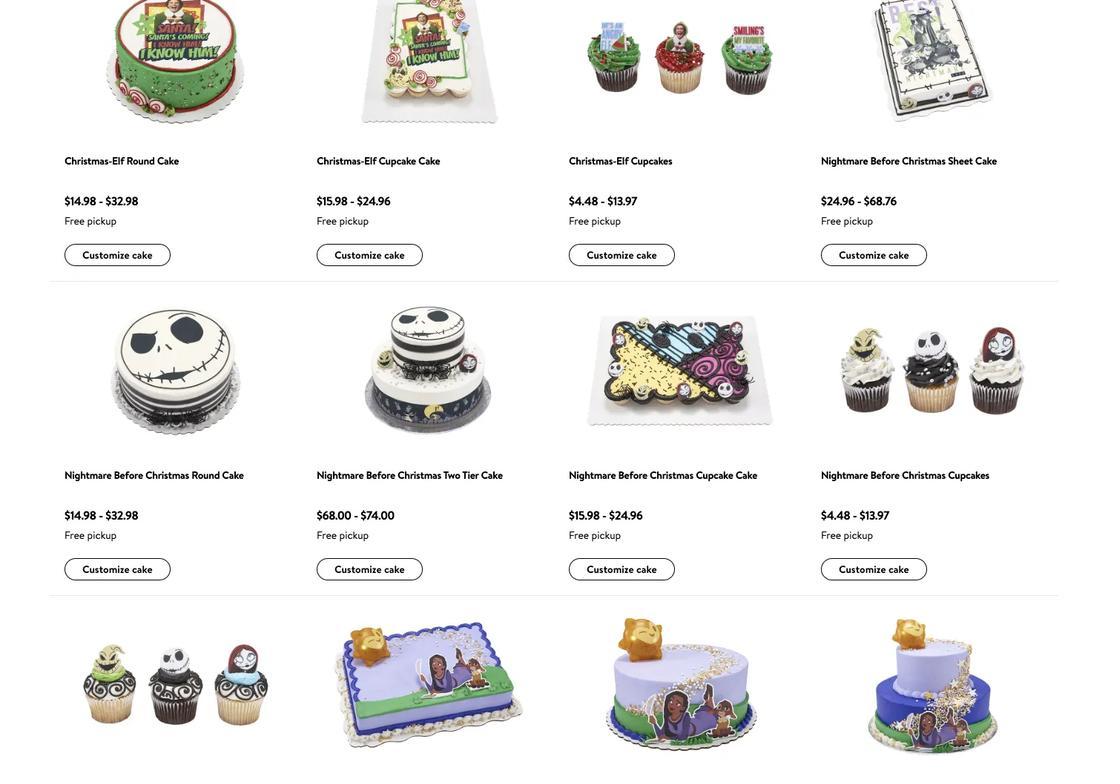 Task type: locate. For each thing, give the bounding box(es) containing it.
cake
[[132, 247, 153, 262], [384, 247, 405, 262], [637, 247, 657, 262], [889, 247, 909, 262], [132, 562, 153, 577], [384, 562, 405, 577], [637, 562, 657, 577], [889, 562, 909, 577]]

- for nightmare before christmas round cake
[[99, 508, 103, 524]]

customize for christmas-elf cupcake cake
[[335, 247, 382, 262]]

$13.97 down christmas-elf cupcakes
[[608, 193, 638, 209]]

0 horizontal spatial $13.97
[[608, 193, 638, 209]]

2 horizontal spatial christmas-
[[569, 154, 617, 168]]

customize cake for nightmare before christmas round cake
[[82, 562, 153, 577]]

1 christmas- from the left
[[65, 154, 112, 168]]

before for $74.00
[[366, 468, 395, 483]]

$15.98 - $24.96 free pickup
[[317, 193, 391, 229], [569, 508, 643, 543]]

cake for nightmare before christmas two tier cake
[[384, 562, 405, 577]]

free inside $24.96 - $68.76 free pickup
[[821, 214, 842, 229]]

1 horizontal spatial $15.98 - $24.96 free pickup
[[569, 508, 643, 543]]

1 horizontal spatial christmas-
[[317, 154, 364, 168]]

nightmare for $15.98
[[569, 468, 616, 483]]

christmas- for $15.98
[[317, 154, 364, 168]]

$4.48 - $13.97 free pickup down christmas-elf cupcakes
[[569, 193, 638, 229]]

- down christmas-elf round cake
[[99, 193, 103, 209]]

1 horizontal spatial $4.48 - $13.97 free pickup
[[821, 508, 890, 543]]

1 elf from the left
[[112, 154, 124, 168]]

- for nightmare before christmas two tier cake
[[354, 508, 358, 524]]

cake for christmas-elf cupcakes
[[637, 247, 657, 262]]

0 vertical spatial $14.98 - $32.98 element
[[65, 192, 179, 210]]

$24.96 for christmas-elf cupcake cake
[[357, 193, 391, 209]]

nightmare before christmas custom cupcakes image
[[65, 611, 287, 760]]

nightmare for $4.48
[[821, 468, 868, 483]]

3 christmas- from the left
[[569, 154, 617, 168]]

$24.96 down christmas-elf cupcake cake
[[357, 193, 391, 209]]

nightmare for $68.00
[[317, 468, 364, 483]]

0 horizontal spatial $15.98
[[317, 193, 348, 209]]

$74.00
[[361, 508, 395, 524]]

$14.98 - $32.98 free pickup
[[65, 193, 138, 229], [65, 508, 138, 543]]

0 vertical spatial $32.98
[[106, 193, 138, 209]]

0 horizontal spatial cupcakes
[[631, 154, 673, 168]]

$14.98
[[65, 193, 96, 209], [65, 508, 96, 524]]

0 horizontal spatial $4.48
[[569, 193, 598, 209]]

2 christmas- from the left
[[317, 154, 364, 168]]

2 horizontal spatial elf
[[617, 154, 629, 168]]

christmas-elf cupcake cake image
[[317, 0, 539, 131]]

nightmare before christmas sheet cake image
[[821, 0, 1044, 131]]

- down nightmare before christmas cupcakes
[[853, 508, 857, 524]]

0 horizontal spatial christmas-
[[65, 154, 112, 168]]

cupcake
[[379, 154, 416, 168], [696, 468, 734, 483]]

$4.48 - $13.97 free pickup for nightmare
[[821, 508, 890, 543]]

free for nightmare before christmas sheet cake
[[821, 214, 842, 229]]

pickup inside $24.96 - $68.76 free pickup
[[844, 214, 874, 229]]

$15.98 - $24.96 element down nightmare before christmas cupcake cake
[[569, 507, 758, 525]]

1 horizontal spatial $15.98 - $24.96 element
[[569, 507, 758, 525]]

before for $13.97
[[871, 468, 900, 483]]

- inside $24.96 - $68.76 free pickup
[[858, 193, 862, 209]]

$68.76
[[864, 193, 897, 209]]

customize
[[82, 247, 130, 262], [335, 247, 382, 262], [587, 247, 634, 262], [839, 247, 886, 262], [82, 562, 130, 577], [335, 562, 382, 577], [587, 562, 634, 577], [839, 562, 886, 577]]

0 vertical spatial $4.48 - $13.97 element
[[569, 192, 675, 210]]

$15.98 - $24.96 element down christmas-elf cupcake cake
[[317, 192, 440, 210]]

free for nightmare before christmas cupcake cake
[[569, 528, 589, 543]]

2 $14.98 from the top
[[65, 508, 96, 524]]

0 vertical spatial $15.98 - $24.96 free pickup
[[317, 193, 391, 229]]

christmas-elf round cake
[[65, 154, 179, 168]]

1 horizontal spatial round
[[192, 468, 220, 483]]

1 vertical spatial $15.98 - $24.96 free pickup
[[569, 508, 643, 543]]

$15.98
[[317, 193, 348, 209], [569, 508, 600, 524]]

nightmare
[[821, 154, 868, 168], [65, 468, 112, 483], [317, 468, 364, 483], [569, 468, 616, 483], [821, 468, 868, 483]]

2 horizontal spatial $24.96
[[821, 193, 855, 209]]

1 vertical spatial $4.48 - $13.97 free pickup
[[821, 508, 890, 543]]

$13.97 down nightmare before christmas cupcakes
[[860, 508, 890, 524]]

2 $14.98 - $32.98 element from the top
[[65, 507, 244, 525]]

$15.98 - $24.96 element
[[317, 192, 440, 210], [569, 507, 758, 525]]

cake
[[157, 154, 179, 168], [419, 154, 440, 168], [976, 154, 997, 168], [222, 468, 244, 483], [481, 468, 503, 483], [736, 468, 758, 483]]

$32.98 down christmas-elf round cake
[[106, 193, 138, 209]]

before
[[871, 154, 900, 168], [114, 468, 143, 483], [366, 468, 395, 483], [618, 468, 648, 483], [871, 468, 900, 483]]

0 horizontal spatial cupcake
[[379, 154, 416, 168]]

customize cake for christmas-elf round cake
[[82, 247, 153, 262]]

cake for nightmare before christmas round cake
[[132, 562, 153, 577]]

$14.98 for christmas-
[[65, 193, 96, 209]]

cupcakes
[[631, 154, 673, 168], [948, 468, 990, 483]]

- down christmas-elf cupcake cake
[[350, 193, 355, 209]]

round
[[126, 154, 155, 168], [192, 468, 220, 483]]

$68.00
[[317, 508, 351, 524]]

$14.98 - $32.98 element down nightmare before christmas round cake
[[65, 507, 244, 525]]

pickup for nightmare before christmas cupcakes
[[844, 528, 874, 543]]

- for nightmare before christmas sheet cake
[[858, 193, 862, 209]]

sheet
[[948, 154, 973, 168]]

christmas-
[[65, 154, 112, 168], [317, 154, 364, 168], [569, 154, 617, 168]]

- inside '$68.00 - $74.00 free pickup'
[[354, 508, 358, 524]]

1 horizontal spatial elf
[[364, 154, 377, 168]]

1 vertical spatial $14.98 - $32.98 element
[[65, 507, 244, 525]]

0 vertical spatial cupcakes
[[631, 154, 673, 168]]

christmas-elf round cake image
[[65, 0, 287, 130]]

2 $32.98 from the top
[[106, 508, 138, 524]]

$15.98 - $24.96 free pickup for nightmare
[[569, 508, 643, 543]]

pickup inside '$68.00 - $74.00 free pickup'
[[340, 528, 369, 543]]

0 vertical spatial round
[[126, 154, 155, 168]]

1 vertical spatial $4.48
[[821, 508, 851, 524]]

3 elf from the left
[[617, 154, 629, 168]]

2 elf from the left
[[364, 154, 377, 168]]

$4.48 - $13.97 element for elf
[[569, 192, 675, 210]]

free inside '$68.00 - $74.00 free pickup'
[[317, 528, 337, 543]]

1 horizontal spatial cupcake
[[696, 468, 734, 483]]

before for $32.98
[[114, 468, 143, 483]]

1 $14.98 - $32.98 free pickup from the top
[[65, 193, 138, 229]]

$4.48
[[569, 193, 598, 209], [821, 508, 851, 524]]

- for nightmare before christmas cupcakes
[[853, 508, 857, 524]]

$14.98 - $32.98 free pickup for nightmare
[[65, 508, 138, 543]]

free for christmas-elf round cake
[[65, 214, 85, 229]]

0 vertical spatial $14.98 - $32.98 free pickup
[[65, 193, 138, 229]]

0 vertical spatial $15.98
[[317, 193, 348, 209]]

$14.98 - $32.98 free pickup down christmas-elf round cake
[[65, 193, 138, 229]]

elf
[[112, 154, 124, 168], [364, 154, 377, 168], [617, 154, 629, 168]]

$4.48 - $13.97 element down christmas-elf cupcakes
[[569, 192, 675, 210]]

two
[[444, 468, 461, 483]]

$32.98 down nightmare before christmas round cake
[[106, 508, 138, 524]]

1 vertical spatial $15.98 - $24.96 element
[[569, 507, 758, 525]]

customize for nightmare before christmas two tier cake
[[335, 562, 382, 577]]

0 vertical spatial $14.98
[[65, 193, 96, 209]]

1 vertical spatial cupcakes
[[948, 468, 990, 483]]

$15.98 - $24.96 element for cupcake
[[317, 192, 440, 210]]

0 horizontal spatial elf
[[112, 154, 124, 168]]

- left $68.76
[[858, 193, 862, 209]]

$24.96 left $68.76
[[821, 193, 855, 209]]

customize cake
[[82, 247, 153, 262], [335, 247, 405, 262], [587, 247, 657, 262], [839, 247, 909, 262], [82, 562, 153, 577], [335, 562, 405, 577], [587, 562, 657, 577], [839, 562, 909, 577]]

$14.98 - $32.98 element down christmas-elf round cake
[[65, 192, 179, 210]]

$24.96 - $68.76 element
[[821, 192, 997, 210]]

before for $68.76
[[871, 154, 900, 168]]

1 vertical spatial $4.48 - $13.97 element
[[821, 507, 990, 525]]

1 horizontal spatial $4.48 - $13.97 element
[[821, 507, 990, 525]]

nightmare for $24.96
[[821, 154, 868, 168]]

2 $14.98 - $32.98 free pickup from the top
[[65, 508, 138, 543]]

1 vertical spatial cupcake
[[696, 468, 734, 483]]

nightmare before christmas round cake
[[65, 468, 244, 483]]

1 horizontal spatial $13.97
[[860, 508, 890, 524]]

christmas for $24.96 - $68.76
[[902, 154, 946, 168]]

cake for nightmare before christmas cupcake cake
[[637, 562, 657, 577]]

0 vertical spatial $13.97
[[608, 193, 638, 209]]

- for christmas-elf cupcake cake
[[350, 193, 355, 209]]

1 $14.98 from the top
[[65, 193, 96, 209]]

free
[[65, 214, 85, 229], [317, 214, 337, 229], [569, 214, 589, 229], [821, 214, 842, 229], [65, 528, 85, 543], [317, 528, 337, 543], [569, 528, 589, 543], [821, 528, 842, 543]]

- left $74.00
[[354, 508, 358, 524]]

$13.97
[[608, 193, 638, 209], [860, 508, 890, 524]]

1 vertical spatial $15.98
[[569, 508, 600, 524]]

- down nightmare before christmas cupcake cake
[[603, 508, 607, 524]]

- for nightmare before christmas cupcake cake
[[603, 508, 607, 524]]

christmas- for $4.48
[[569, 154, 617, 168]]

1 vertical spatial $14.98 - $32.98 free pickup
[[65, 508, 138, 543]]

- down christmas-elf cupcakes
[[601, 193, 605, 209]]

pickup
[[87, 214, 117, 229], [340, 214, 369, 229], [592, 214, 621, 229], [844, 214, 874, 229], [87, 528, 117, 543], [340, 528, 369, 543], [592, 528, 621, 543], [844, 528, 874, 543]]

-
[[99, 193, 103, 209], [350, 193, 355, 209], [601, 193, 605, 209], [858, 193, 862, 209], [99, 508, 103, 524], [354, 508, 358, 524], [603, 508, 607, 524], [853, 508, 857, 524]]

1 vertical spatial $32.98
[[106, 508, 138, 524]]

$4.48 - $13.97 element down nightmare before christmas cupcakes
[[821, 507, 990, 525]]

0 horizontal spatial $15.98 - $24.96 free pickup
[[317, 193, 391, 229]]

$15.98 for christmas-
[[317, 193, 348, 209]]

0 horizontal spatial round
[[126, 154, 155, 168]]

0 horizontal spatial $4.48 - $13.97 free pickup
[[569, 193, 638, 229]]

1 $32.98 from the top
[[106, 193, 138, 209]]

0 horizontal spatial $15.98 - $24.96 element
[[317, 192, 440, 210]]

$24.96
[[357, 193, 391, 209], [821, 193, 855, 209], [609, 508, 643, 524]]

$4.48 - $13.97 free pickup
[[569, 193, 638, 229], [821, 508, 890, 543]]

1 horizontal spatial $4.48
[[821, 508, 851, 524]]

$32.98
[[106, 193, 138, 209], [106, 508, 138, 524]]

$14.98 - $32.98 free pickup down nightmare before christmas round cake
[[65, 508, 138, 543]]

0 horizontal spatial $24.96
[[357, 193, 391, 209]]

0 vertical spatial $15.98 - $24.96 element
[[317, 192, 440, 210]]

$4.48 - $13.97 free pickup down nightmare before christmas cupcakes
[[821, 508, 890, 543]]

$14.98 - $32.98 element
[[65, 192, 179, 210], [65, 507, 244, 525]]

christmas- for $14.98
[[65, 154, 112, 168]]

1 horizontal spatial $24.96
[[609, 508, 643, 524]]

- down nightmare before christmas round cake
[[99, 508, 103, 524]]

pickup for nightmare before christmas round cake
[[87, 528, 117, 543]]

1 horizontal spatial $15.98
[[569, 508, 600, 524]]

$32.98 for elf
[[106, 193, 138, 209]]

0 horizontal spatial $4.48 - $13.97 element
[[569, 192, 675, 210]]

$32.98 for before
[[106, 508, 138, 524]]

christmas
[[902, 154, 946, 168], [145, 468, 189, 483], [398, 468, 442, 483], [650, 468, 694, 483], [902, 468, 946, 483]]

0 vertical spatial $4.48 - $13.97 free pickup
[[569, 193, 638, 229]]

$68.00 - $74.00 free pickup
[[317, 508, 395, 543]]

$4.48 - $13.97 element
[[569, 192, 675, 210], [821, 507, 990, 525]]

1 vertical spatial $13.97
[[860, 508, 890, 524]]

cake for nightmare before christmas cupcakes
[[889, 562, 909, 577]]

1 $14.98 - $32.98 element from the top
[[65, 192, 179, 210]]

1 vertical spatial $14.98
[[65, 508, 96, 524]]

$24.96 down nightmare before christmas cupcake cake
[[609, 508, 643, 524]]

0 vertical spatial $4.48
[[569, 193, 598, 209]]

customize for christmas-elf round cake
[[82, 247, 130, 262]]

before for $24.96
[[618, 468, 648, 483]]

christmas-elf cupcake cake
[[317, 154, 440, 168]]

customize for nightmare before christmas cupcakes
[[839, 562, 886, 577]]



Task type: describe. For each thing, give the bounding box(es) containing it.
christmas for $15.98 - $24.96
[[650, 468, 694, 483]]

free for christmas-elf cupcake cake
[[317, 214, 337, 229]]

free for nightmare before christmas two tier cake
[[317, 528, 337, 543]]

$4.48 for christmas-
[[569, 193, 598, 209]]

nightmare before christmas cupcakes
[[821, 468, 990, 483]]

nightmare before christmas two tier cake
[[317, 468, 503, 483]]

cake for christmas-elf cupcake cake
[[384, 247, 405, 262]]

pickup for christmas-elf cupcake cake
[[340, 214, 369, 229]]

cake for nightmare before christmas sheet cake
[[889, 247, 909, 262]]

$14.98 for nightmare
[[65, 508, 96, 524]]

0 vertical spatial cupcake
[[379, 154, 416, 168]]

$4.48 for nightmare
[[821, 508, 851, 524]]

customize cake for nightmare before christmas two tier cake
[[335, 562, 405, 577]]

$15.98 - $24.96 free pickup for christmas-
[[317, 193, 391, 229]]

$13.97 for elf
[[608, 193, 638, 209]]

christmas-elf cupcakes image
[[569, 0, 792, 131]]

free for christmas-elf cupcakes
[[569, 214, 589, 229]]

cake for christmas-elf round cake
[[132, 247, 153, 262]]

customize cake for christmas-elf cupcake cake
[[335, 247, 405, 262]]

christmas for $68.00 - $74.00
[[398, 468, 442, 483]]

christmas for $14.98 - $32.98
[[145, 468, 189, 483]]

customize for nightmare before christmas sheet cake
[[839, 247, 886, 262]]

customize cake for christmas-elf cupcakes
[[587, 247, 657, 262]]

pickup for nightmare before christmas cupcake cake
[[592, 528, 621, 543]]

customize for nightmare before christmas round cake
[[82, 562, 130, 577]]

$24.96 inside $24.96 - $68.76 free pickup
[[821, 193, 855, 209]]

customize cake for nightmare before christmas cupcake cake
[[587, 562, 657, 577]]

$14.98 - $32.98 element for christmas
[[65, 507, 244, 525]]

christmas for $4.48 - $13.97
[[902, 468, 946, 483]]

$15.98 for nightmare
[[569, 508, 600, 524]]

$24.96 for nightmare before christmas cupcake cake
[[609, 508, 643, 524]]

customize for nightmare before christmas cupcake cake
[[587, 562, 634, 577]]

tier
[[463, 468, 479, 483]]

nightmare before christmas sheet cake
[[821, 154, 997, 168]]

nightmare before christmas round cake image
[[65, 298, 287, 445]]

1 horizontal spatial cupcakes
[[948, 468, 990, 483]]

customize cake for nightmare before christmas sheet cake
[[839, 247, 909, 262]]

$15.98 - $24.96 element for christmas
[[569, 507, 758, 525]]

wish sheet cake image
[[317, 611, 539, 760]]

- for christmas-elf round cake
[[99, 193, 103, 209]]

nightmare before christmas cupcake cake
[[569, 468, 758, 483]]

1 vertical spatial round
[[192, 468, 220, 483]]

$68.00 - $74.00 element
[[317, 507, 503, 525]]

elf for $24.96
[[364, 154, 377, 168]]

$4.48 - $13.97 free pickup for christmas-
[[569, 193, 638, 229]]

wish round cake image
[[569, 612, 792, 759]]

elf for $32.98
[[112, 154, 124, 168]]

$4.48 - $13.97 element for before
[[821, 507, 990, 525]]

$14.98 - $32.98 free pickup for christmas-
[[65, 193, 138, 229]]

pickup for nightmare before christmas sheet cake
[[844, 214, 874, 229]]

elf for $13.97
[[617, 154, 629, 168]]

customize cake for nightmare before christmas cupcakes
[[839, 562, 909, 577]]

christmas-elf cupcakes
[[569, 154, 673, 168]]

$14.98 - $32.98 element for round
[[65, 192, 179, 210]]

pickup for nightmare before christmas two tier cake
[[340, 528, 369, 543]]

- for christmas-elf cupcakes
[[601, 193, 605, 209]]

free for nightmare before christmas round cake
[[65, 528, 85, 543]]

wish two tier cake image
[[821, 612, 1044, 759]]

nightmare before christmas two tier cake image
[[317, 298, 539, 445]]

$24.96 - $68.76 free pickup
[[821, 193, 897, 229]]

pickup for christmas-elf round cake
[[87, 214, 117, 229]]

nightmare before christmas cupcake cake image
[[569, 297, 792, 445]]

nightmare for $14.98
[[65, 468, 112, 483]]

customize for christmas-elf cupcakes
[[587, 247, 634, 262]]

nightmare before christmas cupcakes image
[[821, 297, 1044, 445]]

$13.97 for before
[[860, 508, 890, 524]]

pickup for christmas-elf cupcakes
[[592, 214, 621, 229]]

free for nightmare before christmas cupcakes
[[821, 528, 842, 543]]



Task type: vqa. For each thing, say whether or not it's contained in the screenshot.
leftmost round
yes



